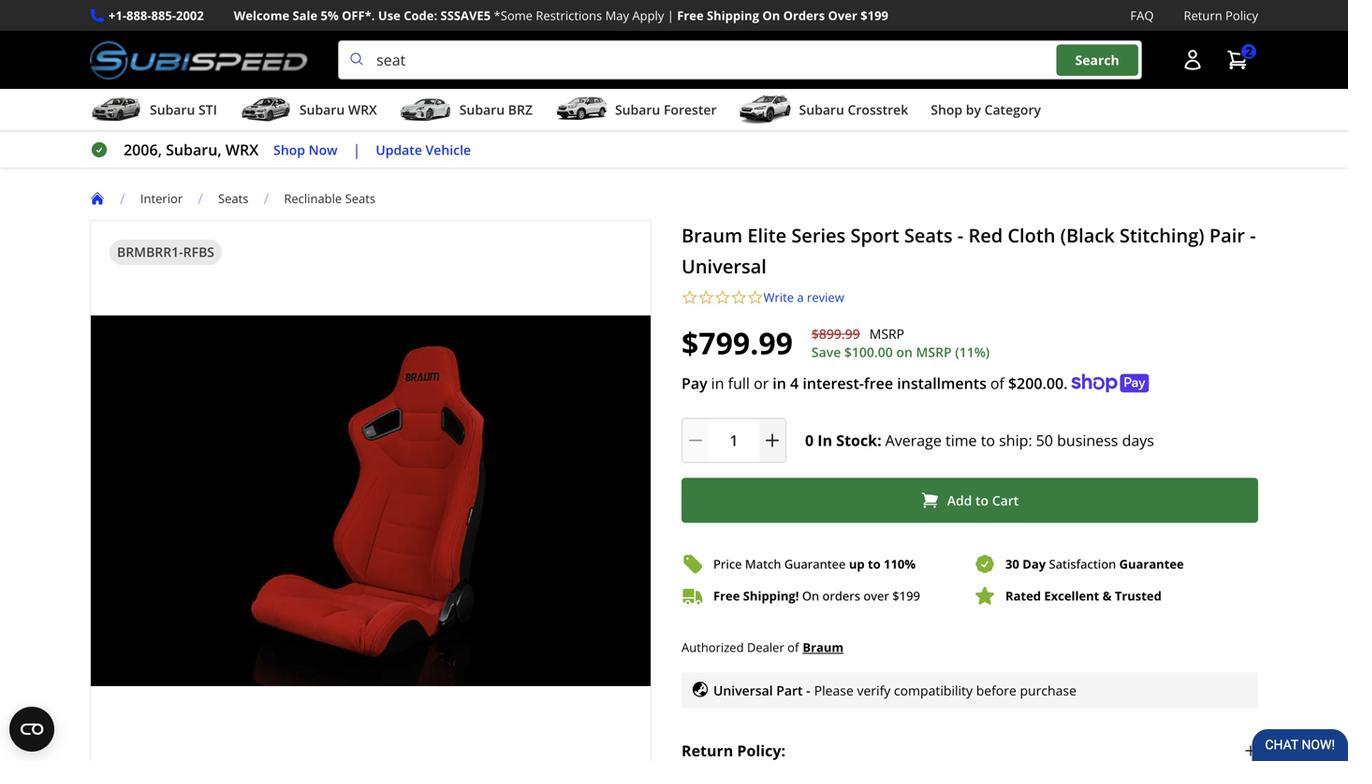 Task type: describe. For each thing, give the bounding box(es) containing it.
2 empty star image from the left
[[698, 289, 714, 306]]

subaru for subaru sti
[[150, 101, 195, 119]]

authorized dealer of braum
[[682, 639, 844, 656]]

by
[[966, 101, 981, 119]]

off*.
[[342, 7, 375, 24]]

day
[[1023, 556, 1046, 573]]

0 horizontal spatial free
[[677, 7, 704, 24]]

1 vertical spatial universal
[[714, 681, 773, 699]]

stitching)
[[1120, 223, 1205, 248]]

sport
[[851, 223, 900, 248]]

885-
[[151, 7, 176, 24]]

sale
[[293, 7, 318, 24]]

$799.99
[[682, 323, 793, 363]]

pair
[[1210, 223, 1245, 248]]

orders
[[823, 588, 861, 604]]

30
[[1006, 556, 1020, 573]]

category
[[985, 101, 1041, 119]]

price match guarantee up to 110%
[[714, 556, 916, 573]]

pay in full or in 4 interest-free installments of $200.00 .
[[682, 373, 1068, 393]]

wrx inside dropdown button
[[348, 101, 377, 119]]

1 empty star image from the left
[[682, 289, 698, 306]]

crosstrek
[[848, 101, 908, 119]]

shop now
[[274, 141, 338, 158]]

subaru crosstrek
[[799, 101, 908, 119]]

/ for reclinable seats
[[264, 188, 269, 208]]

faq
[[1131, 7, 1154, 24]]

add to cart
[[947, 491, 1019, 509]]

please
[[814, 681, 854, 699]]

0 horizontal spatial seats
[[218, 190, 249, 207]]

30 day satisfaction guarantee
[[1006, 556, 1184, 573]]

shop by category
[[931, 101, 1041, 119]]

series
[[792, 223, 846, 248]]

braum inside braum elite series sport seats - red cloth (black stitching) pair - universal
[[682, 223, 743, 248]]

subaru crosstrek button
[[739, 93, 908, 130]]

trusted
[[1115, 588, 1162, 604]]

2 guarantee from the left
[[1120, 556, 1184, 573]]

subaru brz button
[[400, 93, 533, 130]]

interior
[[140, 190, 183, 207]]

excellent
[[1044, 588, 1100, 604]]

$899.99
[[812, 325, 860, 343]]

reclinable seats
[[284, 190, 376, 207]]

satisfaction
[[1049, 556, 1116, 573]]

update
[[376, 141, 422, 158]]

braum inside authorized dealer of braum
[[803, 639, 844, 656]]

110%
[[884, 556, 916, 573]]

0 vertical spatial on
[[763, 7, 780, 24]]

subaru brz
[[460, 101, 533, 119]]

0 horizontal spatial |
[[353, 140, 361, 160]]

write
[[764, 289, 794, 306]]

free shipping! on orders over $199
[[714, 588, 920, 604]]

vehicle
[[426, 141, 471, 158]]

cart
[[992, 491, 1019, 509]]

$899.99 msrp save $100.00 on msrp (11%)
[[812, 325, 990, 361]]

over
[[864, 588, 889, 604]]

in
[[818, 430, 833, 451]]

days
[[1122, 430, 1154, 451]]

2 vertical spatial to
[[868, 556, 881, 573]]

forester
[[664, 101, 717, 119]]

return policy link
[[1184, 6, 1258, 25]]

subaru forester button
[[555, 93, 717, 130]]

interior link down 2006,
[[140, 190, 183, 207]]

add
[[947, 491, 972, 509]]

policy
[[1226, 7, 1258, 24]]

1 horizontal spatial $199
[[893, 588, 920, 604]]

subaru forester
[[615, 101, 717, 119]]

shop by category button
[[931, 93, 1041, 130]]

2 button
[[1217, 41, 1258, 79]]

up
[[849, 556, 865, 573]]

cloth
[[1008, 223, 1056, 248]]

dealer
[[747, 639, 784, 656]]

use
[[378, 7, 401, 24]]

/ for interior
[[120, 188, 125, 208]]

1 guarantee from the left
[[785, 556, 846, 573]]

seats inside braum elite series sport seats - red cloth (black stitching) pair - universal
[[904, 223, 953, 248]]

return for return policy
[[1184, 7, 1223, 24]]

universal inside braum elite series sport seats - red cloth (black stitching) pair - universal
[[682, 253, 767, 279]]

shipping
[[707, 7, 759, 24]]

a
[[797, 289, 804, 306]]

to inside button
[[976, 491, 989, 509]]

+1-888-885-2002 link
[[109, 6, 204, 25]]

sssave5
[[441, 7, 491, 24]]

search
[[1075, 51, 1120, 69]]

0 in stock: average time to ship: 50 business days
[[805, 430, 1154, 451]]

brz
[[508, 101, 533, 119]]

increment image
[[763, 431, 782, 450]]

2 horizontal spatial -
[[1250, 223, 1256, 248]]

restrictions
[[536, 7, 602, 24]]

return policy:
[[682, 741, 786, 761]]

review
[[807, 289, 844, 306]]

50
[[1036, 430, 1053, 451]]

pay
[[682, 373, 708, 393]]

a subaru sti thumbnail image image
[[90, 96, 142, 124]]

save
[[812, 343, 841, 361]]

welcome sale 5% off*. use code: sssave5 *some restrictions may apply | free shipping on orders over $199
[[234, 7, 889, 24]]

rated excellent & trusted
[[1006, 588, 1162, 604]]

2006, subaru, wrx
[[124, 140, 259, 160]]

subaru wrx button
[[240, 93, 377, 130]]

a subaru brz thumbnail image image
[[400, 96, 452, 124]]

1 horizontal spatial seats
[[345, 190, 376, 207]]



Task type: vqa. For each thing, say whether or not it's contained in the screenshot.
2015,
no



Task type: locate. For each thing, give the bounding box(es) containing it.
may
[[605, 7, 629, 24]]

subaru
[[150, 101, 195, 119], [300, 101, 345, 119], [460, 101, 505, 119], [615, 101, 660, 119], [799, 101, 844, 119]]

$100.00
[[844, 343, 893, 361]]

shipping!
[[743, 588, 799, 604]]

authorized
[[682, 639, 744, 656]]

1 vertical spatial |
[[353, 140, 361, 160]]

1 horizontal spatial of
[[991, 373, 1005, 393]]

2 horizontal spatial /
[[264, 188, 269, 208]]

orders
[[783, 7, 825, 24]]

to right time
[[981, 430, 995, 451]]

1 horizontal spatial msrp
[[916, 343, 952, 361]]

of
[[991, 373, 1005, 393], [788, 639, 799, 656]]

- right pair
[[1250, 223, 1256, 248]]

&
[[1103, 588, 1112, 604]]

1 horizontal spatial in
[[773, 373, 786, 393]]

0 vertical spatial of
[[991, 373, 1005, 393]]

free
[[864, 373, 893, 393]]

seats link
[[218, 190, 264, 207], [218, 190, 249, 207]]

/ left reclinable
[[264, 188, 269, 208]]

0 horizontal spatial in
[[711, 373, 724, 393]]

2002
[[176, 7, 204, 24]]

free
[[677, 7, 704, 24], [714, 588, 740, 604]]

of inside authorized dealer of braum
[[788, 639, 799, 656]]

shop for shop by category
[[931, 101, 963, 119]]

0 horizontal spatial msrp
[[870, 325, 905, 343]]

in left full
[[711, 373, 724, 393]]

2 horizontal spatial seats
[[904, 223, 953, 248]]

button image
[[1182, 49, 1204, 71]]

red
[[969, 223, 1003, 248]]

1 in from the left
[[711, 373, 724, 393]]

1 horizontal spatial free
[[714, 588, 740, 604]]

return left policy:
[[682, 741, 733, 761]]

installments
[[897, 373, 987, 393]]

1 / from the left
[[120, 188, 125, 208]]

2 in from the left
[[773, 373, 786, 393]]

1 vertical spatial shop
[[274, 141, 305, 158]]

- left red
[[958, 223, 964, 248]]

wrx up update
[[348, 101, 377, 119]]

subaru sti button
[[90, 93, 217, 130]]

1 vertical spatial of
[[788, 639, 799, 656]]

4 subaru from the left
[[615, 101, 660, 119]]

to right up
[[868, 556, 881, 573]]

seats down subaru,
[[218, 190, 249, 207]]

code:
[[404, 7, 437, 24]]

subaru wrx
[[300, 101, 377, 119]]

shop pay image
[[1072, 374, 1149, 393]]

return policy: button
[[682, 724, 1258, 761]]

free right the apply
[[677, 7, 704, 24]]

welcome
[[234, 7, 289, 24]]

0 horizontal spatial of
[[788, 639, 799, 656]]

subaru for subaru forester
[[615, 101, 660, 119]]

3 / from the left
[[264, 188, 269, 208]]

2
[[1245, 42, 1253, 60]]

0 vertical spatial |
[[667, 7, 674, 24]]

full
[[728, 373, 750, 393]]

to
[[981, 430, 995, 451], [976, 491, 989, 509], [868, 556, 881, 573]]

1 horizontal spatial braum
[[803, 639, 844, 656]]

888-
[[126, 7, 151, 24]]

1 vertical spatial braum
[[803, 639, 844, 656]]

subaru inside 'dropdown button'
[[799, 101, 844, 119]]

0 horizontal spatial braum
[[682, 223, 743, 248]]

+1-888-885-2002
[[109, 7, 204, 24]]

1 vertical spatial free
[[714, 588, 740, 604]]

subaru up now on the left of page
[[300, 101, 345, 119]]

| right the apply
[[667, 7, 674, 24]]

shop inside dropdown button
[[931, 101, 963, 119]]

0 horizontal spatial $199
[[861, 7, 889, 24]]

braum up the please
[[803, 639, 844, 656]]

interest-
[[803, 373, 864, 393]]

search input field
[[338, 40, 1142, 80]]

average
[[885, 430, 942, 451]]

4
[[790, 373, 799, 393]]

subaru for subaru brz
[[460, 101, 505, 119]]

5%
[[321, 7, 339, 24]]

a subaru crosstrek thumbnail image image
[[739, 96, 792, 124]]

compatibility
[[894, 681, 973, 699]]

open widget image
[[9, 707, 54, 752]]

.
[[1064, 373, 1068, 393]]

shop for shop now
[[274, 141, 305, 158]]

1 vertical spatial wrx
[[226, 140, 259, 160]]

+1-
[[109, 7, 126, 24]]

guarantee
[[785, 556, 846, 573], [1120, 556, 1184, 573]]

braum link
[[803, 637, 844, 658]]

3 subaru from the left
[[460, 101, 505, 119]]

return for return policy:
[[682, 741, 733, 761]]

4 empty star image from the left
[[731, 289, 747, 306]]

1 subaru from the left
[[150, 101, 195, 119]]

0 horizontal spatial return
[[682, 741, 733, 761]]

shop left now on the left of page
[[274, 141, 305, 158]]

wrx down a subaru wrx thumbnail image
[[226, 140, 259, 160]]

interior link up brmbrr1-rfbs
[[140, 190, 198, 207]]

subaru for subaru crosstrek
[[799, 101, 844, 119]]

0 horizontal spatial guarantee
[[785, 556, 846, 573]]

seats right sport
[[904, 223, 953, 248]]

price
[[714, 556, 742, 573]]

None number field
[[682, 418, 787, 463]]

subaru for subaru wrx
[[300, 101, 345, 119]]

subaru left forester
[[615, 101, 660, 119]]

0 vertical spatial braum
[[682, 223, 743, 248]]

braum elite series sport seats - red cloth (black stitching) pair - universal
[[682, 223, 1256, 279]]

/
[[120, 188, 125, 208], [198, 188, 203, 208], [264, 188, 269, 208]]

return policy
[[1184, 7, 1258, 24]]

1 horizontal spatial guarantee
[[1120, 556, 1184, 573]]

0 horizontal spatial /
[[120, 188, 125, 208]]

0 horizontal spatial -
[[806, 681, 811, 699]]

msrp right on
[[916, 343, 952, 361]]

1 horizontal spatial on
[[802, 588, 819, 604]]

empty star image
[[682, 289, 698, 306], [698, 289, 714, 306], [714, 289, 731, 306], [731, 289, 747, 306]]

0 vertical spatial to
[[981, 430, 995, 451]]

write a review
[[764, 289, 844, 306]]

*some
[[494, 7, 533, 24]]

/ for seats
[[198, 188, 203, 208]]

return left the 'policy'
[[1184, 7, 1223, 24]]

of right the dealer
[[788, 639, 799, 656]]

a subaru wrx thumbnail image image
[[240, 96, 292, 124]]

add to cart button
[[682, 478, 1258, 523]]

shop now link
[[274, 139, 338, 161]]

/ right 'home' icon
[[120, 188, 125, 208]]

guarantee up free shipping! on orders over $199
[[785, 556, 846, 573]]

reclinable
[[284, 190, 342, 207]]

subaru right the a subaru crosstrek thumbnail image
[[799, 101, 844, 119]]

wrx
[[348, 101, 377, 119], [226, 140, 259, 160]]

1 horizontal spatial -
[[958, 223, 964, 248]]

ship:
[[999, 430, 1032, 451]]

(11%)
[[955, 343, 990, 361]]

/ right interior
[[198, 188, 203, 208]]

1 horizontal spatial wrx
[[348, 101, 377, 119]]

seats right reclinable
[[345, 190, 376, 207]]

a subaru forester thumbnail image image
[[555, 96, 608, 124]]

decrement image
[[686, 431, 705, 450]]

5 subaru from the left
[[799, 101, 844, 119]]

subaru sti
[[150, 101, 217, 119]]

interior link
[[140, 190, 198, 207], [140, 190, 183, 207]]

universal up empty star icon at right
[[682, 253, 767, 279]]

universal left part
[[714, 681, 773, 699]]

universal part - please verify compatibility before purchase
[[714, 681, 1077, 699]]

return inside dropdown button
[[682, 741, 733, 761]]

0 vertical spatial return
[[1184, 7, 1223, 24]]

1 horizontal spatial |
[[667, 7, 674, 24]]

subispeed logo image
[[90, 40, 308, 80]]

before
[[976, 681, 1017, 699]]

0 horizontal spatial shop
[[274, 141, 305, 158]]

shop left by
[[931, 101, 963, 119]]

1 horizontal spatial return
[[1184, 7, 1223, 24]]

1 vertical spatial to
[[976, 491, 989, 509]]

guarantee up trusted
[[1120, 556, 1184, 573]]

1 horizontal spatial /
[[198, 188, 203, 208]]

3 empty star image from the left
[[714, 289, 731, 306]]

verify
[[857, 681, 891, 699]]

in
[[711, 373, 724, 393], [773, 373, 786, 393]]

2006,
[[124, 140, 162, 160]]

free down price
[[714, 588, 740, 604]]

msrp up on
[[870, 325, 905, 343]]

business
[[1057, 430, 1118, 451]]

(black
[[1061, 223, 1115, 248]]

universal
[[682, 253, 767, 279], [714, 681, 773, 699]]

subaru inside "dropdown button"
[[615, 101, 660, 119]]

0 horizontal spatial wrx
[[226, 140, 259, 160]]

0
[[805, 430, 814, 451]]

1 horizontal spatial shop
[[931, 101, 963, 119]]

$199 right over
[[861, 7, 889, 24]]

0 vertical spatial wrx
[[348, 101, 377, 119]]

empty star image
[[747, 289, 764, 306]]

reclinable seats link
[[284, 190, 391, 207], [284, 190, 376, 207]]

brmbrr1-rfbs
[[117, 243, 214, 261]]

0 vertical spatial $199
[[861, 7, 889, 24]]

0 vertical spatial shop
[[931, 101, 963, 119]]

home image
[[90, 191, 105, 206]]

apply
[[632, 7, 664, 24]]

2 / from the left
[[198, 188, 203, 208]]

in left 4
[[773, 373, 786, 393]]

$200.00
[[1008, 373, 1064, 393]]

1 vertical spatial $199
[[893, 588, 920, 604]]

2 subaru from the left
[[300, 101, 345, 119]]

$199 right the over
[[893, 588, 920, 604]]

stock:
[[836, 430, 882, 451]]

| right now on the left of page
[[353, 140, 361, 160]]

0 vertical spatial free
[[677, 7, 704, 24]]

match
[[745, 556, 781, 573]]

rated
[[1006, 588, 1041, 604]]

1 vertical spatial return
[[682, 741, 733, 761]]

1 vertical spatial on
[[802, 588, 819, 604]]

0 vertical spatial universal
[[682, 253, 767, 279]]

brmbrr1-rfbs braum elite series sport seats - red cloth (black stitching) pair - universal, image
[[91, 316, 651, 687]]

write a review link
[[764, 289, 844, 306]]

of left $200.00
[[991, 373, 1005, 393]]

subaru left 'sti'
[[150, 101, 195, 119]]

subaru left the brz
[[460, 101, 505, 119]]

braum left elite at the top of the page
[[682, 223, 743, 248]]

to right add
[[976, 491, 989, 509]]

0 horizontal spatial on
[[763, 7, 780, 24]]

on
[[763, 7, 780, 24], [802, 588, 819, 604]]

- right part
[[806, 681, 811, 699]]



